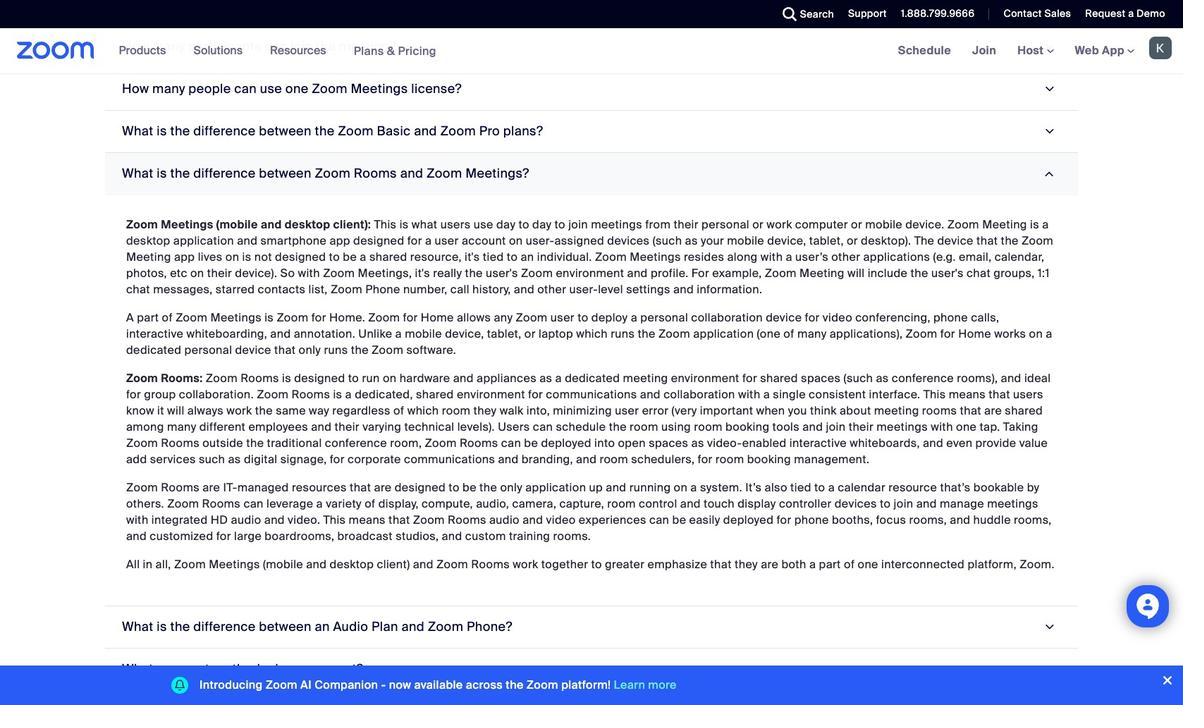 Task type: vqa. For each thing, say whether or not it's contained in the screenshot.
Red menu item
no



Task type: locate. For each thing, give the bounding box(es) containing it.
which inside "zoom rooms is designed to run on hardware and appliances as a dedicated meeting environment for shared spaces (such as conference rooms), and ideal for group collaboration. zoom rooms is a dedicated, shared environment for communications and collaboration with a single consistent interface. this means that users know it will always work the same way regardless of which room they walk into, minimizing user error (very important when you think about meeting rooms that are shared among many different employees and their varying technical levels). users can schedule the room using room booking tools and join their meetings with one tap. taking zoom rooms outside the traditional conference room, zoom rooms can be deployed into open spaces as video-enabled interactive whiteboards, and even provide value add services such as digital signage, for corporate communications and branding, and room schedulers, for room booking management."
[[407, 403, 439, 418]]

1 vertical spatial users
[[1013, 387, 1044, 402]]

to
[[519, 217, 530, 232], [555, 217, 566, 232], [329, 250, 340, 264], [507, 250, 518, 264], [578, 310, 589, 325], [348, 371, 359, 386], [449, 480, 460, 495], [815, 480, 825, 495], [880, 496, 891, 511], [591, 557, 602, 572]]

video inside zoom rooms are it-managed resources that are designed to be the only application up and running on a system. it's also tied to a calendar resource that's bookable by others. zoom rooms can leverage a variety of display, compute, audio, camera, capture, room control and touch display controller devices to join and manage meetings with integrated hd audio and video. this means that zoom rooms audio and video experiences can be easily deployed for phone booths, focus rooms, and huddle rooms, and customized for large boardrooms, broadcast studios, and custom training rooms.
[[546, 513, 576, 527]]

2 vertical spatial between
[[259, 618, 312, 635]]

you up ai
[[290, 661, 311, 678]]

app down client):
[[330, 233, 350, 248]]

1 vertical spatial meetings
[[877, 419, 928, 434]]

user inside "zoom rooms is designed to run on hardware and appliances as a dedicated meeting environment for shared spaces (such as conference rooms), and ideal for group collaboration. zoom rooms is a dedicated, shared environment for communications and collaboration with a single consistent interface. this means that users know it will always work the same way regardless of which room they walk into, minimizing user error (very important when you think about meeting rooms that are shared among many different employees and their varying technical levels). users can schedule the room using room booking tools and join their meetings with one tap. taking zoom rooms outside the traditional conference room, zoom rooms can be deployed into open spaces as video-enabled interactive whiteboards, and even provide value add services such as digital signage, for corporate communications and branding, and room schedulers, for room booking management."
[[615, 403, 639, 418]]

communications
[[546, 387, 637, 402], [404, 452, 495, 467]]

1 rooms, from the left
[[909, 513, 947, 527]]

0 horizontal spatial tied
[[483, 250, 504, 264]]

0 vertical spatial meetings
[[591, 217, 642, 232]]

1 vertical spatial one
[[956, 419, 977, 434]]

(such down "from"
[[653, 233, 682, 248]]

rooms inside dropdown button
[[354, 165, 397, 182]]

web app
[[1075, 43, 1125, 58]]

1 vertical spatial difference
[[193, 165, 256, 182]]

dedicated inside "zoom rooms is designed to run on hardware and appliances as a dedicated meeting environment for shared spaces (such as conference rooms), and ideal for group collaboration. zoom rooms is a dedicated, shared environment for communications and collaboration with a single consistent interface. this means that users know it will always work the same way regardless of which room they walk into, minimizing user error (very important when you think about meeting rooms that are shared among many different employees and their varying technical levels). users can schedule the room using room booking tools and join their meetings with one tap. taking zoom rooms outside the traditional conference room, zoom rooms can be deployed into open spaces as video-enabled interactive whiteboards, and even provide value add services such as digital signage, for corporate communications and branding, and room schedulers, for room booking management."
[[565, 371, 620, 386]]

a right deploy
[[631, 310, 638, 325]]

between inside what is the difference between an audio plan and zoom phone? dropdown button
[[259, 618, 312, 635]]

1 vertical spatial part
[[819, 557, 841, 572]]

2 horizontal spatial application
[[693, 326, 754, 341]]

0 horizontal spatial one
[[285, 80, 309, 97]]

only
[[299, 343, 321, 357], [500, 480, 523, 495]]

on inside a part of zoom meetings is zoom for home. zoom for home allows any zoom user to deploy a personal collaboration device for video conferencing, phone calls, interactive whiteboarding, and annotation. unlike a mobile device, tablet, or laptop which runs the zoom application (one of many applications), zoom for home works on a dedicated personal device that only runs the zoom software.
[[1029, 326, 1043, 341]]

0 horizontal spatial an
[[315, 618, 330, 635]]

0 vertical spatial spaces
[[801, 371, 841, 386]]

large
[[234, 529, 262, 544]]

2 vertical spatial work
[[513, 557, 538, 572]]

0 vertical spatial means
[[949, 387, 986, 402]]

only inside zoom rooms are it-managed resources that are designed to be the only application up and running on a system. it's also tied to a calendar resource that's bookable by others. zoom rooms can leverage a variety of display, compute, audio, camera, capture, room control and touch display controller devices to join and manage meetings with integrated hd audio and video. this means that zoom rooms audio and video experiences can be easily deployed for phone booths, focus rooms, and huddle rooms, and customized for large boardrooms, broadcast studios, and custom training rooms.
[[500, 480, 523, 495]]

of down 'booths,'
[[844, 557, 855, 572]]

an inside dropdown button
[[315, 618, 330, 635]]

branding,
[[522, 452, 573, 467]]

zoom down unlike
[[372, 343, 404, 357]]

0 horizontal spatial user-
[[526, 233, 555, 248]]

personal
[[702, 217, 750, 232], [640, 310, 688, 325], [184, 343, 232, 357]]

0 horizontal spatial they
[[474, 403, 497, 418]]

1 horizontal spatial environment
[[556, 266, 624, 281]]

plans & pricing
[[354, 43, 436, 58]]

4 what from the top
[[122, 661, 153, 678]]

room inside zoom rooms are it-managed resources that are designed to be the only application up and running on a system. it's also tied to a calendar resource that's bookable by others. zoom rooms can leverage a variety of display, compute, audio, camera, capture, room control and touch display controller devices to join and manage meetings with integrated hd audio and video. this means that zoom rooms audio and video experiences can be easily deployed for phone booths, focus rooms, and huddle rooms, and customized for large boardrooms, broadcast studios, and custom training rooms.
[[607, 496, 636, 511]]

0 vertical spatial application
[[173, 233, 234, 248]]

on up control
[[674, 480, 688, 495]]

1 vertical spatial many
[[798, 326, 827, 341]]

difference inside what is the difference between zoom rooms and zoom meetings? dropdown button
[[193, 165, 256, 182]]

application down information.
[[693, 326, 754, 341]]

tablet,
[[809, 233, 844, 248], [487, 326, 522, 341]]

enabled
[[742, 436, 787, 450]]

2 vertical spatial meeting
[[800, 266, 845, 281]]

all
[[126, 557, 140, 572]]

communications down technical
[[404, 452, 495, 467]]

profile picture image
[[1149, 37, 1172, 59]]

home down calls,
[[958, 326, 992, 341]]

0 horizontal spatial will
[[167, 403, 184, 418]]

meetings up the whiteboards,
[[877, 419, 928, 434]]

what inside dropdown button
[[122, 618, 153, 635]]

whiteboards,
[[850, 436, 920, 450]]

part right both
[[819, 557, 841, 572]]

difference inside 'what is the difference between the zoom basic and zoom pro plans?' dropdown button
[[193, 123, 256, 139]]

0 vertical spatial home
[[421, 310, 454, 325]]

0 horizontal spatial home
[[421, 310, 454, 325]]

2 between from the top
[[259, 165, 312, 182]]

on right works
[[1029, 326, 1043, 341]]

dedicated,
[[355, 387, 413, 402]]

zoom left meetings?
[[427, 165, 462, 182]]

tied inside this is what users use day to day to join meetings from their personal or work computer or mobile device. zoom meeting is a desktop application and smartphone app designed for a user account on user-assigned devices (such as your mobile device, tablet, or desktop). the device that the zoom meeting app lives on is not designed to be a shared resource, it's tied to an individual. zoom meetings resides along with a user's other applications (e.g. email, calendar, photos, etc on their device). so with zoom meetings, it's really the user's zoom environment and profile. for example, zoom meeting will include the user's chat groups, 1:1 chat messages, starred contacts list, zoom phone number, call history, and other user-level settings and information.
[[483, 250, 504, 264]]

use up "account"
[[474, 217, 494, 232]]

meetings down bookable
[[987, 496, 1039, 511]]

a up minimizing
[[555, 371, 562, 386]]

0 vertical spatial an
[[521, 250, 534, 264]]

client):
[[333, 217, 371, 232]]

desktop inside this is what users use day to day to join meetings from their personal or work computer or mobile device. zoom meeting is a desktop application and smartphone app designed for a user account on user-assigned devices (such as your mobile device, tablet, or desktop). the device that the zoom meeting app lives on is not designed to be a shared resource, it's tied to an individual. zoom meetings resides along with a user's other applications (e.g. email, calendar, photos, etc on their device). so with zoom meetings, it's really the user's zoom environment and profile. for example, zoom meeting will include the user's chat groups, 1:1 chat messages, starred contacts list, zoom phone number, call history, and other user-level settings and information.
[[126, 233, 170, 248]]

booking up enabled
[[726, 419, 770, 434]]

this
[[374, 217, 397, 232], [924, 387, 946, 402], [323, 513, 346, 527]]

can right people
[[234, 80, 257, 97]]

many down always
[[167, 419, 196, 434]]

users
[[441, 217, 471, 232], [1013, 387, 1044, 402]]

zoom rooms is designed to run on hardware and appliances as a dedicated meeting environment for shared spaces (such as conference rooms), and ideal for group collaboration. zoom rooms is a dedicated, shared environment for communications and collaboration with a single consistent interface. this means that users know it will always work the same way regardless of which room they walk into, minimizing user error (very important when you think about meeting rooms that are shared among many different employees and their varying technical levels). users can schedule the room using room booking tools and join their meetings with one tap. taking zoom rooms outside the traditional conference room, zoom rooms can be deployed into open spaces as video-enabled interactive whiteboards, and even provide value add services such as digital signage, for corporate communications and branding, and room schedulers, for room booking management.
[[126, 371, 1051, 467]]

many
[[152, 80, 185, 97], [798, 326, 827, 341], [167, 419, 196, 434]]

device, inside this is what users use day to day to join meetings from their personal or work computer or mobile device. zoom meeting is a desktop application and smartphone app designed for a user account on user-assigned devices (such as your mobile device, tablet, or desktop). the device that the zoom meeting app lives on is not designed to be a shared resource, it's tied to an individual. zoom meetings resides along with a user's other applications (e.g. email, calendar, photos, etc on their device). so with zoom meetings, it's really the user's zoom environment and profile. for example, zoom meeting will include the user's chat groups, 1:1 chat messages, starred contacts list, zoom phone number, call history, and other user-level settings and information.
[[767, 233, 807, 248]]

spaces
[[801, 371, 841, 386], [649, 436, 689, 450]]

1 horizontal spatial will
[[848, 266, 865, 281]]

you inside dropdown button
[[290, 661, 311, 678]]

2 what from the top
[[122, 165, 153, 182]]

learn
[[614, 678, 645, 693]]

0 horizontal spatial meetings
[[591, 217, 642, 232]]

variety
[[326, 496, 362, 511]]

on inside "zoom rooms is designed to run on hardware and appliances as a dedicated meeting environment for shared spaces (such as conference rooms), and ideal for group collaboration. zoom rooms is a dedicated, shared environment for communications and collaboration with a single consistent interface. this means that users know it will always work the same way regardless of which room they walk into, minimizing user error (very important when you think about meeting rooms that are shared among many different employees and their varying technical levels). users can schedule the room using room booking tools and join their meetings with one tap. taking zoom rooms outside the traditional conference room, zoom rooms can be deployed into open spaces as video-enabled interactive whiteboards, and even provide value add services such as digital signage, for corporate communications and branding, and room schedulers, for room booking management."
[[383, 371, 397, 386]]

join inside this is what users use day to day to join meetings from their personal or work computer or mobile device. zoom meeting is a desktop application and smartphone app designed for a user account on user-assigned devices (such as your mobile device, tablet, or desktop). the device that the zoom meeting app lives on is not designed to be a shared resource, it's tied to an individual. zoom meetings resides along with a user's other applications (e.g. email, calendar, photos, etc on their device). so with zoom meetings, it's really the user's zoom environment and profile. for example, zoom meeting will include the user's chat groups, 1:1 chat messages, starred contacts list, zoom phone number, call history, and other user-level settings and information.
[[568, 217, 588, 232]]

application inside a part of zoom meetings is zoom for home. zoom for home allows any zoom user to deploy a personal collaboration device for video conferencing, phone calls, interactive whiteboarding, and annotation. unlike a mobile device, tablet, or laptop which runs the zoom application (one of many applications), zoom for home works on a dedicated personal device that only runs the zoom software.
[[693, 326, 754, 341]]

phone
[[934, 310, 968, 325], [795, 513, 829, 527]]

open
[[618, 436, 646, 450]]

0 horizontal spatial conference
[[325, 436, 387, 450]]

managed
[[237, 480, 289, 495]]

number,
[[403, 282, 448, 297]]

0 horizontal spatial means
[[349, 513, 386, 527]]

a up the regardless
[[345, 387, 352, 402]]

and down camera,
[[523, 513, 543, 527]]

will left include at the right of page
[[848, 266, 865, 281]]

booths,
[[832, 513, 873, 527]]

what for what is the difference between an audio plan and zoom phone?
[[122, 618, 153, 635]]

rooms up same
[[241, 371, 279, 386]]

user- down individual. at the top
[[569, 282, 598, 297]]

difference for an
[[193, 618, 256, 635]]

1 vertical spatial desktop
[[126, 233, 170, 248]]

0 vertical spatial tablet,
[[809, 233, 844, 248]]

meetings inside zoom rooms are it-managed resources that are designed to be the only application up and running on a system. it's also tied to a calendar resource that's bookable by others. zoom rooms can leverage a variety of display, compute, audio, camera, capture, room control and touch display controller devices to join and manage meetings with integrated hd audio and video. this means that zoom rooms audio and video experiences can be easily deployed for phone booths, focus rooms, and huddle rooms, and customized for large boardrooms, broadcast studios, and custom training rooms.
[[987, 496, 1039, 511]]

(mobile down boardrooms,
[[263, 557, 303, 572]]

1 horizontal spatial audio
[[489, 513, 520, 527]]

between for zoom
[[259, 165, 312, 182]]

annotation.
[[294, 326, 356, 341]]

tablet, inside this is what users use day to day to join meetings from their personal or work computer or mobile device. zoom meeting is a desktop application and smartphone app designed for a user account on user-assigned devices (such as your mobile device, tablet, or desktop). the device that the zoom meeting app lives on is not designed to be a shared resource, it's tied to an individual. zoom meetings resides along with a user's other applications (e.g. email, calendar, photos, etc on their device). so with zoom meetings, it's really the user's zoom environment and profile. for example, zoom meeting will include the user's chat groups, 1:1 chat messages, starred contacts list, zoom phone number, call history, and other user-level settings and information.
[[809, 233, 844, 248]]

meeting
[[982, 217, 1027, 232], [126, 250, 171, 264], [800, 266, 845, 281]]

4 right image from the top
[[1040, 621, 1059, 634]]

2 right image from the top
[[1040, 125, 1059, 138]]

1 horizontal spatial user's
[[932, 266, 964, 281]]

1 what from the top
[[122, 123, 153, 139]]

between for the
[[259, 123, 312, 139]]

it-
[[223, 480, 237, 495]]

are up tap.
[[985, 403, 1002, 418]]

1 vertical spatial home
[[958, 326, 992, 341]]

touch
[[704, 496, 735, 511]]

right image inside what is the difference between an audio plan and zoom phone? dropdown button
[[1040, 621, 1059, 634]]

2 horizontal spatial this
[[924, 387, 946, 402]]

resides
[[684, 250, 724, 264]]

right image inside the how many people can use one zoom meetings license? dropdown button
[[1040, 83, 1059, 96]]

1 vertical spatial personal
[[640, 310, 688, 325]]

1 right image from the top
[[1040, 83, 1059, 96]]

right image for what payment methods do you accept?
[[1040, 663, 1059, 676]]

1 horizontal spatial join
[[826, 419, 846, 434]]

on up dedicated,
[[383, 371, 397, 386]]

meetings inside this is what users use day to day to join meetings from their personal or work computer or mobile device. zoom meeting is a desktop application and smartphone app designed for a user account on user-assigned devices (such as your mobile device, tablet, or desktop). the device that the zoom meeting app lives on is not designed to be a shared resource, it's tied to an individual. zoom meetings resides along with a user's other applications (e.g. email, calendar, photos, etc on their device). so with zoom meetings, it's really the user's zoom environment and profile. for example, zoom meeting will include the user's chat groups, 1:1 chat messages, starred contacts list, zoom phone number, call history, and other user-level settings and information.
[[630, 250, 681, 264]]

web app button
[[1075, 43, 1135, 58]]

interface.
[[869, 387, 921, 402]]

0 vertical spatial they
[[474, 403, 497, 418]]

this inside "zoom rooms is designed to run on hardware and appliances as a dedicated meeting environment for shared spaces (such as conference rooms), and ideal for group collaboration. zoom rooms is a dedicated, shared environment for communications and collaboration with a single consistent interface. this means that users know it will always work the same way regardless of which room they walk into, minimizing user error (very important when you think about meeting rooms that are shared among many different employees and their varying technical levels). users can schedule the room using room booking tools and join their meetings with one tap. taking zoom rooms outside the traditional conference room, zoom rooms can be deployed into open spaces as video-enabled interactive whiteboards, and even provide value add services such as digital signage, for corporate communications and branding, and room schedulers, for room booking management."
[[924, 387, 946, 402]]

home
[[421, 310, 454, 325], [958, 326, 992, 341]]

about
[[840, 403, 871, 418]]

right image inside what payment methods do you accept? dropdown button
[[1040, 663, 1059, 676]]

an inside this is what users use day to day to join meetings from their personal or work computer or mobile device. zoom meeting is a desktop application and smartphone app designed for a user account on user-assigned devices (such as your mobile device, tablet, or desktop). the device that the zoom meeting app lives on is not designed to be a shared resource, it's tied to an individual. zoom meetings resides along with a user's other applications (e.g. email, calendar, photos, etc on their device). so with zoom meetings, it's really the user's zoom environment and profile. for example, zoom meeting will include the user's chat groups, 1:1 chat messages, starred contacts list, zoom phone number, call history, and other user-level settings and information.
[[521, 250, 534, 264]]

3 between from the top
[[259, 618, 312, 635]]

0 vertical spatial this
[[374, 217, 397, 232]]

on inside zoom rooms are it-managed resources that are designed to be the only application up and running on a system. it's also tied to a calendar resource that's bookable by others. zoom rooms can leverage a variety of display, compute, audio, camera, capture, room control and touch display controller devices to join and manage meetings with integrated hd audio and video. this means that zoom rooms audio and video experiences can be easily deployed for phone booths, focus rooms, and huddle rooms, and customized for large boardrooms, broadcast studios, and custom training rooms.
[[674, 480, 688, 495]]

1 horizontal spatial tied
[[791, 480, 812, 495]]

other down individual. at the top
[[538, 282, 566, 297]]

dedicated up zoom rooms:
[[126, 343, 181, 357]]

1 horizontal spatial it's
[[465, 250, 480, 264]]

1 vertical spatial phone
[[795, 513, 829, 527]]

communications up minimizing
[[546, 387, 637, 402]]

devices down "from"
[[607, 233, 650, 248]]

an left audio
[[315, 618, 330, 635]]

0 vertical spatial users
[[441, 217, 471, 232]]

0 horizontal spatial work
[[227, 403, 252, 418]]

between inside 'what is the difference between the zoom basic and zoom pro plans?' dropdown button
[[259, 123, 312, 139]]

desktop
[[285, 217, 330, 232], [126, 233, 170, 248], [330, 557, 374, 572]]

with up when
[[738, 387, 761, 402]]

join inside zoom rooms are it-managed resources that are designed to be the only application up and running on a system. it's also tied to a calendar resource that's bookable by others. zoom rooms can leverage a variety of display, compute, audio, camera, capture, room control and touch display controller devices to join and manage meetings with integrated hd audio and video. this means that zoom rooms audio and video experiences can be easily deployed for phone booths, focus rooms, and huddle rooms, and customized for large boardrooms, broadcast studios, and custom training rooms.
[[894, 496, 914, 511]]

of
[[162, 310, 173, 325], [784, 326, 795, 341], [394, 403, 404, 418], [365, 496, 376, 511], [844, 557, 855, 572]]

1 horizontal spatial day
[[532, 217, 552, 232]]

this up rooms
[[924, 387, 946, 402]]

use for one
[[260, 80, 282, 97]]

collaboration inside "zoom rooms is designed to run on hardware and appliances as a dedicated meeting environment for shared spaces (such as conference rooms), and ideal for group collaboration. zoom rooms is a dedicated, shared environment for communications and collaboration with a single consistent interface. this means that users know it will always work the same way regardless of which room they walk into, minimizing user error (very important when you think about meeting rooms that are shared among many different employees and their varying technical levels). users can schedule the room using room booking tools and join their meetings with one tap. taking zoom rooms outside the traditional conference room, zoom rooms can be deployed into open spaces as video-enabled interactive whiteboards, and even provide value add services such as digital signage, for corporate communications and branding, and room schedulers, for room booking management."
[[664, 387, 735, 402]]

0 horizontal spatial audio
[[231, 513, 261, 527]]

0 vertical spatial part
[[137, 310, 159, 325]]

1 vertical spatial devices
[[835, 496, 877, 511]]

as down "outside"
[[228, 452, 241, 467]]

2 difference from the top
[[193, 165, 256, 182]]

0 vertical spatial app
[[330, 233, 350, 248]]

one down 'booths,'
[[858, 557, 879, 572]]

meeting down user's
[[800, 266, 845, 281]]

for down what
[[407, 233, 422, 248]]

schedule link
[[888, 28, 962, 73]]

will inside "zoom rooms is designed to run on hardware and appliances as a dedicated meeting environment for shared spaces (such as conference rooms), and ideal for group collaboration. zoom rooms is a dedicated, shared environment for communications and collaboration with a single consistent interface. this means that users know it will always work the same way regardless of which room they walk into, minimizing user error (very important when you think about meeting rooms that are shared among many different employees and their varying technical levels). users can schedule the room using room booking tools and join their meetings with one tap. taking zoom rooms outside the traditional conference room, zoom rooms can be deployed into open spaces as video-enabled interactive whiteboards, and even provide value add services such as digital signage, for corporate communications and branding, and room schedulers, for room booking management."
[[167, 403, 184, 418]]

3 difference from the top
[[193, 618, 256, 635]]

0 vertical spatial many
[[152, 80, 185, 97]]

zoom right any
[[516, 310, 548, 325]]

way
[[309, 403, 329, 418]]

means down rooms),
[[949, 387, 986, 402]]

banner
[[0, 28, 1183, 74]]

5 right image from the top
[[1040, 663, 1059, 676]]

bookable
[[974, 480, 1024, 495]]

and up easily
[[680, 496, 701, 511]]

1 horizontal spatial meeting
[[800, 266, 845, 281]]

phone inside zoom rooms are it-managed resources that are designed to be the only application up and running on a system. it's also tied to a calendar resource that's bookable by others. zoom rooms can leverage a variety of display, compute, audio, camera, capture, room control and touch display controller devices to join and manage meetings with integrated hd audio and video. this means that zoom rooms audio and video experiences can be easily deployed for phone booths, focus rooms, and huddle rooms, and customized for large boardrooms, broadcast studios, and custom training rooms.
[[795, 513, 829, 527]]

1 horizontal spatial video
[[823, 310, 853, 325]]

2 horizontal spatial device
[[938, 233, 974, 248]]

join up assigned
[[568, 217, 588, 232]]

1 vertical spatial device
[[766, 310, 802, 325]]

1 vertical spatial interactive
[[790, 436, 847, 450]]

1 day from the left
[[496, 217, 516, 232]]

between
[[259, 123, 312, 139], [259, 165, 312, 182], [259, 618, 312, 635]]

desktop).
[[861, 233, 911, 248]]

(e.g.
[[933, 250, 956, 264]]

or inside a part of zoom meetings is zoom for home. zoom for home allows any zoom user to deploy a personal collaboration device for video conferencing, phone calls, interactive whiteboarding, and annotation. unlike a mobile device, tablet, or laptop which runs the zoom application (one of many applications), zoom for home works on a dedicated personal device that only runs the zoom software.
[[525, 326, 536, 341]]

user left error
[[615, 403, 639, 418]]

2 vertical spatial one
[[858, 557, 879, 572]]

3 right image from the top
[[1040, 167, 1059, 180]]

only up the audio,
[[500, 480, 523, 495]]

to up assigned
[[555, 217, 566, 232]]

1 user's from the left
[[486, 266, 518, 281]]

that down the display,
[[389, 513, 410, 527]]

booking down enabled
[[747, 452, 791, 467]]

for inside this is what users use day to day to join meetings from their personal or work computer or mobile device. zoom meeting is a desktop application and smartphone app designed for a user account on user-assigned devices (such as your mobile device, tablet, or desktop). the device that the zoom meeting app lives on is not designed to be a shared resource, it's tied to an individual. zoom meetings resides along with a user's other applications (e.g. email, calendar, photos, etc on their device). so with zoom meetings, it's really the user's zoom environment and profile. for example, zoom meeting will include the user's chat groups, 1:1 chat messages, starred contacts list, zoom phone number, call history, and other user-level settings and information.
[[407, 233, 422, 248]]

meetings down the plans
[[351, 80, 408, 97]]

now
[[389, 678, 411, 693]]

shared up meetings,
[[369, 250, 407, 264]]

room up video-
[[694, 419, 723, 434]]

0 vertical spatial personal
[[702, 217, 750, 232]]

1 horizontal spatial user
[[551, 310, 575, 325]]

0 vertical spatial other
[[832, 250, 861, 264]]

2 horizontal spatial meeting
[[982, 217, 1027, 232]]

personal down settings
[[640, 310, 688, 325]]

display
[[738, 496, 776, 511]]

and up settings
[[627, 266, 648, 281]]

room
[[442, 403, 471, 418], [630, 419, 658, 434], [694, 419, 723, 434], [600, 452, 628, 467], [716, 452, 744, 467], [607, 496, 636, 511]]

0 horizontal spatial environment
[[457, 387, 525, 402]]

1 vertical spatial will
[[167, 403, 184, 418]]

tied down "account"
[[483, 250, 504, 264]]

1.888.799.9666
[[901, 7, 975, 20]]

one up even
[[956, 419, 977, 434]]

collaboration
[[691, 310, 763, 325], [664, 387, 735, 402]]

between for an
[[259, 618, 312, 635]]

1 vertical spatial which
[[407, 403, 439, 418]]

custom
[[465, 529, 506, 544]]

many inside "zoom rooms is designed to run on hardware and appliances as a dedicated meeting environment for shared spaces (such as conference rooms), and ideal for group collaboration. zoom rooms is a dedicated, shared environment for communications and collaboration with a single consistent interface. this means that users know it will always work the same way regardless of which room they walk into, minimizing user error (very important when you think about meeting rooms that are shared among many different employees and their varying technical levels). users can schedule the room using room booking tools and join their meetings with one tap. taking zoom rooms outside the traditional conference room, zoom rooms can be deployed into open spaces as video-enabled interactive whiteboards, and even provide value add services such as digital signage, for corporate communications and branding, and room schedulers, for room booking management."
[[167, 419, 196, 434]]

calendar,
[[995, 250, 1045, 264]]

really
[[433, 266, 462, 281]]

of down dedicated,
[[394, 403, 404, 418]]

of down messages,
[[162, 310, 173, 325]]

all,
[[156, 557, 171, 572]]

chat
[[967, 266, 991, 281], [126, 282, 150, 297]]

profile.
[[651, 266, 689, 281]]

2 vertical spatial difference
[[193, 618, 256, 635]]

environment up (very
[[671, 371, 740, 386]]

difference for zoom
[[193, 165, 256, 182]]

across
[[466, 678, 503, 693]]

join down think
[[826, 419, 846, 434]]

lives
[[198, 250, 223, 264]]

0 vertical spatial you
[[788, 403, 807, 418]]

0 vertical spatial booking
[[726, 419, 770, 434]]

0 vertical spatial device,
[[767, 233, 807, 248]]

information.
[[697, 282, 763, 297]]

device).
[[235, 266, 277, 281]]

you down single at the bottom right of the page
[[788, 403, 807, 418]]

3 what from the top
[[122, 618, 153, 635]]

and right history,
[[514, 282, 535, 297]]

0 horizontal spatial mobile
[[405, 326, 442, 341]]

and right the plan
[[402, 618, 425, 635]]

with
[[761, 250, 783, 264], [298, 266, 320, 281], [738, 387, 761, 402], [931, 419, 953, 434], [126, 513, 149, 527]]

as inside this is what users use day to day to join meetings from their personal or work computer or mobile device. zoom meeting is a desktop application and smartphone app designed for a user account on user-assigned devices (such as your mobile device, tablet, or desktop). the device that the zoom meeting app lives on is not designed to be a shared resource, it's tied to an individual. zoom meetings resides along with a user's other applications (e.g. email, calendar, photos, etc on their device). so with zoom meetings, it's really the user's zoom environment and profile. for example, zoom meeting will include the user's chat groups, 1:1 chat messages, starred contacts list, zoom phone number, call history, and other user-level settings and information.
[[685, 233, 698, 248]]

and inside a part of zoom meetings is zoom for home. zoom for home allows any zoom user to deploy a personal collaboration device for video conferencing, phone calls, interactive whiteboarding, and annotation. unlike a mobile device, tablet, or laptop which runs the zoom application (one of many applications), zoom for home works on a dedicated personal device that only runs the zoom software.
[[270, 326, 291, 341]]

will right "it"
[[167, 403, 184, 418]]

1 between from the top
[[259, 123, 312, 139]]

between up zoom meetings (mobile and desktop client):
[[259, 165, 312, 182]]

zoom up the photos,
[[126, 217, 158, 232]]

personal up your
[[702, 217, 750, 232]]

how many people can use one zoom meetings license? button
[[105, 68, 1078, 111]]

this down variety
[[323, 513, 346, 527]]

collaboration inside a part of zoom meetings is zoom for home. zoom for home allows any zoom user to deploy a personal collaboration device for video conferencing, phone calls, interactive whiteboarding, and annotation. unlike a mobile device, tablet, or laptop which runs the zoom application (one of many applications), zoom for home works on a dedicated personal device that only runs the zoom software.
[[691, 310, 763, 325]]

0 vertical spatial between
[[259, 123, 312, 139]]

that down annotation.
[[274, 343, 296, 357]]

right image
[[1040, 83, 1059, 96], [1040, 125, 1059, 138], [1040, 167, 1059, 180], [1040, 621, 1059, 634], [1040, 663, 1059, 676]]

list,
[[309, 282, 328, 297]]

what for what is the difference between zoom rooms and zoom meetings?
[[122, 165, 153, 182]]

use inside this is what users use day to day to join meetings from their personal or work computer or mobile device. zoom meeting is a desktop application and smartphone app designed for a user account on user-assigned devices (such as your mobile device, tablet, or desktop). the device that the zoom meeting app lives on is not designed to be a shared resource, it's tied to an individual. zoom meetings resides along with a user's other applications (e.g. email, calendar, photos, etc on their device). so with zoom meetings, it's really the user's zoom environment and profile. for example, zoom meeting will include the user's chat groups, 1:1 chat messages, starred contacts list, zoom phone number, call history, and other user-level settings and information.
[[474, 217, 494, 232]]

user's
[[486, 266, 518, 281], [932, 266, 964, 281]]

shared inside this is what users use day to day to join meetings from their personal or work computer or mobile device. zoom meeting is a desktop application and smartphone app designed for a user account on user-assigned devices (such as your mobile device, tablet, or desktop). the device that the zoom meeting app lives on is not designed to be a shared resource, it's tied to an individual. zoom meetings resides along with a user's other applications (e.g. email, calendar, photos, etc on their device). so with zoom meetings, it's really the user's zoom environment and profile. for example, zoom meeting will include the user's chat groups, 1:1 chat messages, starred contacts list, zoom phone number, call history, and other user-level settings and information.
[[369, 250, 407, 264]]

user
[[435, 233, 459, 248], [551, 310, 575, 325], [615, 403, 639, 418]]

which inside a part of zoom meetings is zoom for home. zoom for home allows any zoom user to deploy a personal collaboration device for video conferencing, phone calls, interactive whiteboarding, and annotation. unlike a mobile device, tablet, or laptop which runs the zoom application (one of many applications), zoom for home works on a dedicated personal device that only runs the zoom software.
[[576, 326, 608, 341]]

1 horizontal spatial interactive
[[790, 436, 847, 450]]

0 vertical spatial deployed
[[541, 436, 592, 450]]

camera,
[[512, 496, 557, 511]]

tablet, inside a part of zoom meetings is zoom for home. zoom for home allows any zoom user to deploy a personal collaboration device for video conferencing, phone calls, interactive whiteboarding, and annotation. unlike a mobile device, tablet, or laptop which runs the zoom application (one of many applications), zoom for home works on a dedicated personal device that only runs the zoom software.
[[487, 326, 522, 341]]

hardware
[[400, 371, 450, 386]]

will inside this is what users use day to day to join meetings from their personal or work computer or mobile device. zoom meeting is a desktop application and smartphone app designed for a user account on user-assigned devices (such as your mobile device, tablet, or desktop). the device that the zoom meeting app lives on is not designed to be a shared resource, it's tied to an individual. zoom meetings resides along with a user's other applications (e.g. email, calendar, photos, etc on their device). so with zoom meetings, it's really the user's zoom environment and profile. for example, zoom meeting will include the user's chat groups, 1:1 chat messages, starred contacts list, zoom phone number, call history, and other user-level settings and information.
[[848, 266, 865, 281]]

that up tap.
[[960, 403, 982, 418]]

right image for what is the difference between an audio plan and zoom phone?
[[1040, 621, 1059, 634]]

right image inside what is the difference between zoom rooms and zoom meetings? dropdown button
[[1040, 167, 1059, 180]]

1 horizontal spatial rooms,
[[1014, 513, 1052, 527]]

difference down people
[[193, 123, 256, 139]]

right image for what is the difference between zoom rooms and zoom meetings?
[[1040, 167, 1059, 180]]

0 horizontal spatial device
[[235, 343, 271, 357]]

1 vertical spatial meeting
[[874, 403, 919, 418]]

room up "experiences"
[[607, 496, 636, 511]]

and down profile.
[[673, 282, 694, 297]]

be up compute,
[[463, 480, 477, 495]]

more
[[648, 678, 677, 693]]

1 difference from the top
[[193, 123, 256, 139]]

use inside dropdown button
[[260, 80, 282, 97]]

difference inside what is the difference between an audio plan and zoom phone? dropdown button
[[193, 618, 256, 635]]

1 horizontal spatial dedicated
[[565, 371, 620, 386]]

a part of zoom meetings is zoom for home. zoom for home allows any zoom user to deploy a personal collaboration device for video conferencing, phone calls, interactive whiteboarding, and annotation. unlike a mobile device, tablet, or laptop which runs the zoom application (one of many applications), zoom for home works on a dedicated personal device that only runs the zoom software.
[[126, 310, 1053, 357]]

1 horizontal spatial (such
[[844, 371, 873, 386]]

1 vertical spatial means
[[349, 513, 386, 527]]

email,
[[959, 250, 992, 264]]

1 vertical spatial dedicated
[[565, 371, 620, 386]]

people
[[189, 80, 231, 97]]

2 vertical spatial join
[[894, 496, 914, 511]]

1 horizontal spatial they
[[735, 557, 758, 572]]

1 vertical spatial runs
[[324, 343, 348, 357]]

with up list,
[[298, 266, 320, 281]]

video inside a part of zoom meetings is zoom for home. zoom for home allows any zoom user to deploy a personal collaboration device for video conferencing, phone calls, interactive whiteboarding, and annotation. unlike a mobile device, tablet, or laptop which runs the zoom application (one of many applications), zoom for home works on a dedicated personal device that only runs the zoom software.
[[823, 310, 853, 325]]

into,
[[527, 403, 550, 418]]

right image inside 'what is the difference between the zoom basic and zoom pro plans?' dropdown button
[[1040, 125, 1059, 138]]

plans & pricing link
[[354, 43, 436, 58], [354, 43, 436, 58]]

studios,
[[396, 529, 439, 544]]

demo
[[1137, 7, 1166, 20]]

1 vertical spatial deployed
[[723, 513, 774, 527]]

2 horizontal spatial environment
[[671, 371, 740, 386]]

to down meetings?
[[519, 217, 530, 232]]

(mobile
[[216, 217, 258, 232], [263, 557, 303, 572]]

zoom rooms:
[[126, 371, 203, 386]]

device, up user's
[[767, 233, 807, 248]]

that up email,
[[977, 233, 998, 248]]

banner containing products
[[0, 28, 1183, 74]]

of inside zoom rooms are it-managed resources that are designed to be the only application up and running on a system. it's also tied to a calendar resource that's bookable by others. zoom rooms can leverage a variety of display, compute, audio, camera, capture, room control and touch display controller devices to join and manage meetings with integrated hd audio and video. this means that zoom rooms audio and video experiences can be easily deployed for phone booths, focus rooms, and huddle rooms, and customized for large boardrooms, broadcast studios, and custom training rooms.
[[365, 496, 376, 511]]

to left greater
[[591, 557, 602, 572]]

of right (one
[[784, 326, 795, 341]]

important
[[700, 403, 753, 418]]

means up broadcast
[[349, 513, 386, 527]]

meetings navigation
[[888, 28, 1183, 74]]

1 horizontal spatial meetings
[[877, 419, 928, 434]]

designed inside zoom rooms are it-managed resources that are designed to be the only application up and running on a system. it's also tied to a calendar resource that's bookable by others. zoom rooms can leverage a variety of display, compute, audio, camera, capture, room control and touch display controller devices to join and manage meetings with integrated hd audio and video. this means that zoom rooms audio and video experiences can be easily deployed for phone booths, focus rooms, and huddle rooms, and customized for large boardrooms, broadcast studios, and custom training rooms.
[[395, 480, 446, 495]]

using
[[661, 419, 691, 434]]

shared down hardware
[[416, 387, 454, 402]]

2 vertical spatial this
[[323, 513, 346, 527]]

1 horizontal spatial an
[[521, 250, 534, 264]]

1 horizontal spatial mobile
[[727, 233, 765, 248]]

learn more link
[[614, 678, 677, 693]]

0 horizontal spatial dedicated
[[126, 343, 181, 357]]

they up "levels)."
[[474, 403, 497, 418]]

0 horizontal spatial app
[[174, 250, 195, 264]]

host
[[1018, 43, 1047, 58]]

day up "account"
[[496, 217, 516, 232]]

1 vertical spatial they
[[735, 557, 758, 572]]

schedule
[[898, 43, 951, 58]]

as up the resides
[[685, 233, 698, 248]]

(such inside "zoom rooms is designed to run on hardware and appliances as a dedicated meeting environment for shared spaces (such as conference rooms), and ideal for group collaboration. zoom rooms is a dedicated, shared environment for communications and collaboration with a single consistent interface. this means that users know it will always work the same way regardless of which room they walk into, minimizing user error (very important when you think about meeting rooms that are shared among many different employees and their varying technical levels). users can schedule the room using room booking tools and join their meetings with one tap. taking zoom rooms outside the traditional conference room, zoom rooms can be deployed into open spaces as video-enabled interactive whiteboards, and even provide value add services such as digital signage, for corporate communications and branding, and room schedulers, for room booking management."
[[844, 371, 873, 386]]

value
[[1019, 436, 1048, 450]]

user up laptop in the top of the page
[[551, 310, 575, 325]]

an
[[521, 250, 534, 264], [315, 618, 330, 635]]

1 vertical spatial application
[[693, 326, 754, 341]]



Task type: describe. For each thing, give the bounding box(es) containing it.
right image for what is the difference between the zoom basic and zoom pro plans?
[[1040, 125, 1059, 138]]

this inside this is what users use day to day to join meetings from their personal or work computer or mobile device. zoom meeting is a desktop application and smartphone app designed for a user account on user-assigned devices (such as your mobile device, tablet, or desktop). the device that the zoom meeting app lives on is not designed to be a shared resource, it's tied to an individual. zoom meetings resides along with a user's other applications (e.g. email, calendar, photos, etc on their device). so with zoom meetings, it's really the user's zoom environment and profile. for example, zoom meeting will include the user's chat groups, 1:1 chat messages, starred contacts list, zoom phone number, call history, and other user-level settings and information.
[[374, 217, 397, 232]]

ideal
[[1025, 371, 1051, 386]]

1 horizontal spatial user-
[[569, 282, 598, 297]]

for
[[692, 266, 709, 281]]

to inside "zoom rooms is designed to run on hardware and appliances as a dedicated meeting environment for shared spaces (such as conference rooms), and ideal for group collaboration. zoom rooms is a dedicated, shared environment for communications and collaboration with a single consistent interface. this means that users know it will always work the same way regardless of which room they walk into, minimizing user error (very important when you think about meeting rooms that are shared among many different employees and their varying technical levels). users can schedule the room using room booking tools and join their meetings with one tap. taking zoom rooms outside the traditional conference room, zoom rooms can be deployed into open spaces as video-enabled interactive whiteboards, and even provide value add services such as digital signage, for corporate communications and branding, and room schedulers, for room booking management."
[[348, 371, 359, 386]]

can inside dropdown button
[[234, 80, 257, 97]]

even
[[947, 436, 973, 450]]

leverage
[[267, 496, 313, 511]]

can down into,
[[533, 419, 553, 434]]

0 horizontal spatial it's
[[415, 266, 430, 281]]

zoom up group
[[126, 371, 158, 386]]

users inside "zoom rooms is designed to run on hardware and appliances as a dedicated meeting environment for shared spaces (such as conference rooms), and ideal for group collaboration. zoom rooms is a dedicated, shared environment for communications and collaboration with a single consistent interface. this means that users know it will always work the same way regardless of which room they walk into, minimizing user error (very important when you think about meeting rooms that are shared among many different employees and their varying technical levels). users can schedule the room using room booking tools and join their meetings with one tap. taking zoom rooms outside the traditional conference room, zoom rooms can be deployed into open spaces as video-enabled interactive whiteboards, and even provide value add services such as digital signage, for corporate communications and branding, and room schedulers, for room booking management."
[[1013, 387, 1044, 402]]

zoom left platform!
[[527, 678, 559, 693]]

zoom right all, at the left bottom of page
[[174, 557, 206, 572]]

zoom down the do
[[266, 678, 298, 693]]

schedulers,
[[631, 452, 695, 467]]

0 horizontal spatial other
[[538, 282, 566, 297]]

a down "resources"
[[316, 496, 323, 511]]

for up "resources"
[[330, 452, 345, 467]]

a right unlike
[[395, 326, 402, 341]]

that inside a part of zoom meetings is zoom for home. zoom for home allows any zoom user to deploy a personal collaboration device for video conferencing, phone calls, interactive whiteboarding, and annotation. unlike a mobile device, tablet, or laptop which runs the zoom application (one of many applications), zoom for home works on a dedicated personal device that only runs the zoom software.
[[274, 343, 296, 357]]

in
[[143, 557, 153, 572]]

1 horizontal spatial app
[[330, 233, 350, 248]]

tied inside zoom rooms are it-managed resources that are designed to be the only application up and running on a system. it's also tied to a calendar resource that's bookable by others. zoom rooms can leverage a variety of display, compute, audio, camera, capture, room control and touch display controller devices to join and manage meetings with integrated hd audio and video. this means that zoom rooms audio and video experiences can be easily deployed for phone booths, focus rooms, and huddle rooms, and customized for large boardrooms, broadcast studios, and custom training rooms.
[[791, 480, 812, 495]]

this inside zoom rooms are it-managed resources that are designed to be the only application up and running on a system. it's also tied to a calendar resource that's bookable by others. zoom rooms can leverage a variety of display, compute, audio, camera, capture, room control and touch display controller devices to join and manage meetings with integrated hd audio and video. this means that zoom rooms audio and video experiences can be easily deployed for phone booths, focus rooms, and huddle rooms, and customized for large boardrooms, broadcast studios, and custom training rooms.
[[323, 513, 346, 527]]

zoom up same
[[257, 387, 289, 402]]

methods
[[213, 661, 267, 678]]

and down users
[[498, 452, 519, 467]]

resources
[[292, 480, 347, 495]]

phone?
[[467, 618, 513, 635]]

2 vertical spatial personal
[[184, 343, 232, 357]]

rooms up 'custom'
[[448, 513, 486, 527]]

meetings inside this is what users use day to day to join meetings from their personal or work computer or mobile device. zoom meeting is a desktop application and smartphone app designed for a user account on user-assigned devices (such as your mobile device, tablet, or desktop). the device that the zoom meeting app lives on is not designed to be a shared resource, it's tied to an individual. zoom meetings resides along with a user's other applications (e.g. email, calendar, photos, etc on their device). so with zoom meetings, it's really the user's zoom environment and profile. for example, zoom meeting will include the user's chat groups, 1:1 chat messages, starred contacts list, zoom phone number, call history, and other user-level settings and information.
[[591, 217, 642, 232]]

signage,
[[280, 452, 327, 467]]

interactive inside a part of zoom meetings is zoom for home. zoom for home allows any zoom user to deploy a personal collaboration device for video conferencing, phone calls, interactive whiteboarding, and annotation. unlike a mobile device, tablet, or laptop which runs the zoom application (one of many applications), zoom for home works on a dedicated personal device that only runs the zoom software.
[[126, 326, 184, 341]]

introducing zoom ai companion - now available across the zoom platform! learn more
[[200, 678, 677, 693]]

technical
[[404, 419, 454, 434]]

be inside this is what users use day to day to join meetings from their personal or work computer or mobile device. zoom meeting is a desktop application and smartphone app designed for a user account on user-assigned devices (such as your mobile device, tablet, or desktop). the device that the zoom meeting app lives on is not designed to be a shared resource, it's tied to an individual. zoom meetings resides along with a user's other applications (e.g. email, calendar, photos, etc on their device). so with zoom meetings, it's really the user's zoom environment and profile. for example, zoom meeting will include the user's chat groups, 1:1 chat messages, starred contacts list, zoom phone number, call history, and other user-level settings and information.
[[343, 250, 357, 264]]

so
[[280, 266, 295, 281]]

a right both
[[810, 557, 816, 572]]

host button
[[1018, 43, 1054, 58]]

what for what payment methods do you accept?
[[122, 661, 153, 678]]

room up "levels)."
[[442, 403, 471, 418]]

zoom up studios,
[[413, 513, 445, 527]]

zoom up "what is the difference between the zoom basic and zoom pro plans?"
[[312, 80, 348, 97]]

for up 'know'
[[126, 387, 141, 402]]

when
[[756, 403, 785, 418]]

allows
[[457, 310, 491, 325]]

means inside zoom rooms are it-managed resources that are designed to be the only application up and running on a system. it's also tied to a calendar resource that's bookable by others. zoom rooms can leverage a variety of display, compute, audio, camera, capture, room control and touch display controller devices to join and manage meetings with integrated hd audio and video. this means that zoom rooms audio and video experiences can be easily deployed for phone booths, focus rooms, and huddle rooms, and customized for large boardrooms, broadcast studios, and custom training rooms.
[[349, 513, 386, 527]]

for left works
[[941, 326, 956, 341]]

shared up taking
[[1005, 403, 1043, 418]]

0 horizontal spatial chat
[[126, 282, 150, 297]]

applications
[[863, 250, 930, 264]]

zoom up the level
[[595, 250, 627, 264]]

and inside dropdown button
[[402, 618, 425, 635]]

manage
[[940, 496, 984, 511]]

payment
[[157, 661, 210, 678]]

their down the regardless
[[335, 419, 360, 434]]

zoom up others.
[[126, 480, 158, 495]]

what payment methods do you accept? button
[[105, 649, 1078, 691]]

work inside this is what users use day to day to join meetings from their personal or work computer or mobile device. zoom meeting is a desktop application and smartphone app designed for a user account on user-assigned devices (such as your mobile device, tablet, or desktop). the device that the zoom meeting app lives on is not designed to be a shared resource, it's tied to an individual. zoom meetings resides along with a user's other applications (e.g. email, calendar, photos, etc on their device). so with zoom meetings, it's really the user's zoom environment and profile. for example, zoom meeting will include the user's chat groups, 1:1 chat messages, starred contacts list, zoom phone number, call history, and other user-level settings and information.
[[767, 217, 792, 232]]

employees
[[249, 419, 308, 434]]

any
[[494, 310, 513, 325]]

are up the display,
[[374, 480, 392, 495]]

1 horizontal spatial chat
[[967, 266, 991, 281]]

photos,
[[126, 266, 167, 281]]

1 horizontal spatial one
[[858, 557, 879, 572]]

the inside zoom rooms are it-managed resources that are designed to be the only application up and running on a system. it's also tied to a calendar resource that's bookable by others. zoom rooms can leverage a variety of display, compute, audio, camera, capture, room control and touch display controller devices to join and manage meetings with integrated hd audio and video. this means that zoom rooms audio and video experiences can be easily deployed for phone booths, focus rooms, and huddle rooms, and customized for large boardrooms, broadcast studios, and custom training rooms.
[[480, 480, 497, 495]]

user inside this is what users use day to day to join meetings from their personal or work computer or mobile device. zoom meeting is a desktop application and smartphone app designed for a user account on user-assigned devices (such as your mobile device, tablet, or desktop). the device that the zoom meeting app lives on is not designed to be a shared resource, it's tied to an individual. zoom meetings resides along with a user's other applications (e.g. email, calendar, photos, etc on their device). so with zoom meetings, it's really the user's zoom environment and profile. for example, zoom meeting will include the user's chat groups, 1:1 chat messages, starred contacts list, zoom phone number, call history, and other user-level settings and information.
[[435, 233, 459, 248]]

you inside "zoom rooms is designed to run on hardware and appliances as a dedicated meeting environment for shared spaces (such as conference rooms), and ideal for group collaboration. zoom rooms is a dedicated, shared environment for communications and collaboration with a single consistent interface. this means that users know it will always work the same way regardless of which room they walk into, minimizing user error (very important when you think about meeting rooms that are shared among many different employees and their varying technical levels). users can schedule the room using room booking tools and join their meetings with one tap. taking zoom rooms outside the traditional conference room, zoom rooms can be deployed into open spaces as video-enabled interactive whiteboards, and even provide value add services such as digital signage, for corporate communications and branding, and room schedulers, for room booking management."
[[788, 403, 807, 418]]

available
[[414, 678, 463, 693]]

as up interface.
[[876, 371, 889, 386]]

use for day
[[474, 217, 494, 232]]

for down controller at the right bottom
[[777, 513, 792, 527]]

zoom up email,
[[948, 217, 979, 232]]

and down into
[[576, 452, 597, 467]]

meetings inside dropdown button
[[351, 80, 408, 97]]

only inside a part of zoom meetings is zoom for home. zoom for home allows any zoom user to deploy a personal collaboration device for video conferencing, phone calls, interactive whiteboarding, and annotation. unlike a mobile device, tablet, or laptop which runs the zoom application (one of many applications), zoom for home works on a dedicated personal device that only runs the zoom software.
[[299, 343, 321, 357]]

meetings up "lives"
[[161, 217, 213, 232]]

provide
[[976, 436, 1017, 450]]

2 user's from the left
[[932, 266, 964, 281]]

1 vertical spatial mobile
[[727, 233, 765, 248]]

device, inside a part of zoom meetings is zoom for home. zoom for home allows any zoom user to deploy a personal collaboration device for video conferencing, phone calls, interactive whiteboarding, and annotation. unlike a mobile device, tablet, or laptop which runs the zoom application (one of many applications), zoom for home works on a dedicated personal device that only runs the zoom software.
[[445, 326, 484, 341]]

right image for how many people can use one zoom meetings license?
[[1040, 83, 1059, 96]]

1:1
[[1038, 266, 1050, 281]]

&
[[387, 43, 395, 58]]

and right hardware
[[453, 371, 474, 386]]

zoom down "what is the difference between the zoom basic and zoom pro plans?"
[[315, 165, 351, 182]]

same
[[276, 403, 306, 418]]

to inside a part of zoom meetings is zoom for home. zoom for home allows any zoom user to deploy a personal collaboration device for video conferencing, phone calls, interactive whiteboarding, and annotation. unlike a mobile device, tablet, or laptop which runs the zoom application (one of many applications), zoom for home works on a dedicated personal device that only runs the zoom software.
[[578, 310, 589, 325]]

varying
[[363, 419, 401, 434]]

designed inside "zoom rooms is designed to run on hardware and appliances as a dedicated meeting environment for shared spaces (such as conference rooms), and ideal for group collaboration. zoom rooms is a dedicated, shared environment for communications and collaboration with a single consistent interface. this means that users know it will always work the same way regardless of which room they walk into, minimizing user error (very important when you think about meeting rooms that are shared among many different employees and their varying technical levels). users can schedule the room using room booking tools and join their meetings with one tap. taking zoom rooms outside the traditional conference room, zoom rooms can be deployed into open spaces as video-enabled interactive whiteboards, and even provide value add services such as digital signage, for corporate communications and branding, and room schedulers, for room booking management."
[[294, 371, 345, 386]]

and right basic
[[414, 123, 437, 139]]

what is the difference between an audio plan and zoom phone?
[[122, 618, 513, 635]]

on right "lives"
[[226, 250, 239, 264]]

devices inside this is what users use day to day to join meetings from their personal or work computer or mobile device. zoom meeting is a desktop application and smartphone app designed for a user account on user-assigned devices (such as your mobile device, tablet, or desktop). the device that the zoom meeting app lives on is not designed to be a shared resource, it's tied to an individual. zoom meetings resides along with a user's other applications (e.g. email, calendar, photos, etc on their device). so with zoom meetings, it's really the user's zoom environment and profile. for example, zoom meeting will include the user's chat groups, 1:1 chat messages, starred contacts list, zoom phone number, call history, and other user-level settings and information.
[[607, 233, 650, 248]]

what for what is the difference between the zoom basic and zoom pro plans?
[[122, 123, 153, 139]]

devices inside zoom rooms are it-managed resources that are designed to be the only application up and running on a system. it's also tied to a calendar resource that's bookable by others. zoom rooms can leverage a variety of display, compute, audio, camera, capture, room control and touch display controller devices to join and manage meetings with integrated hd audio and video. this means that zoom rooms audio and video experiences can be easily deployed for phone booths, focus rooms, and huddle rooms, and customized for large boardrooms, broadcast studios, and custom training rooms.
[[835, 496, 877, 511]]

zoom logo image
[[17, 42, 94, 59]]

always
[[187, 403, 224, 418]]

one inside "zoom rooms is designed to run on hardware and appliances as a dedicated meeting environment for shared spaces (such as conference rooms), and ideal for group collaboration. zoom rooms is a dedicated, shared environment for communications and collaboration with a single consistent interface. this means that users know it will always work the same way regardless of which room they walk into, minimizing user error (very important when you think about meeting rooms that are shared among many different employees and their varying technical levels). users can schedule the room using room booking tools and join their meetings with one tap. taking zoom rooms outside the traditional conference room, zoom rooms can be deployed into open spaces as video-enabled interactive whiteboards, and even provide value add services such as digital signage, for corporate communications and branding, and room schedulers, for room booking management."
[[956, 419, 977, 434]]

and down manage in the right of the page
[[950, 513, 971, 527]]

it
[[157, 403, 164, 418]]

and down think
[[803, 419, 823, 434]]

2 vertical spatial desktop
[[330, 557, 374, 572]]

web
[[1075, 43, 1099, 58]]

what is the difference between zoom rooms and zoom meetings? button
[[105, 153, 1078, 195]]

1 audio from the left
[[231, 513, 261, 527]]

with down rooms
[[931, 419, 953, 434]]

sales
[[1045, 7, 1071, 20]]

user inside a part of zoom meetings is zoom for home. zoom for home allows any zoom user to deploy a personal collaboration device for video conferencing, phone calls, interactive whiteboarding, and annotation. unlike a mobile device, tablet, or laptop which runs the zoom application (one of many applications), zoom for home works on a dedicated personal device that only runs the zoom software.
[[551, 310, 575, 325]]

1 vertical spatial spaces
[[649, 436, 689, 450]]

1 horizontal spatial other
[[832, 250, 861, 264]]

not
[[254, 250, 272, 264]]

zoom up integrated
[[167, 496, 199, 511]]

zoom down technical
[[425, 436, 457, 450]]

be inside "zoom rooms is designed to run on hardware and appliances as a dedicated meeting environment for shared spaces (such as conference rooms), and ideal for group collaboration. zoom rooms is a dedicated, shared environment for communications and collaboration with a single consistent interface. this means that users know it will always work the same way regardless of which room they walk into, minimizing user error (very important when you think about meeting rooms that are shared among many different employees and their varying technical levels). users can schedule the room using room booking tools and join their meetings with one tap. taking zoom rooms outside the traditional conference room, zoom rooms can be deployed into open spaces as video-enabled interactive whiteboards, and even provide value add services such as digital signage, for corporate communications and branding, and room schedulers, for room booking management."
[[524, 436, 538, 450]]

whiteboarding,
[[187, 326, 267, 341]]

search
[[800, 8, 834, 20]]

for up annotation.
[[312, 310, 326, 325]]

such
[[199, 452, 225, 467]]

a up meetings,
[[360, 250, 366, 264]]

this is what users use day to day to join meetings from their personal or work computer or mobile device. zoom meeting is a desktop application and smartphone app designed for a user account on user-assigned devices (such as your mobile device, tablet, or desktop). the device that the zoom meeting app lives on is not designed to be a shared resource, it's tied to an individual. zoom meetings resides along with a user's other applications (e.g. email, calendar, photos, etc on their device). so with zoom meetings, it's really the user's zoom environment and profile. for example, zoom meeting will include the user's chat groups, 1:1 chat messages, starred contacts list, zoom phone number, call history, and other user-level settings and information.
[[126, 217, 1054, 297]]

many inside a part of zoom meetings is zoom for home. zoom for home allows any zoom user to deploy a personal collaboration device for video conferencing, phone calls, interactive whiteboarding, and annotation. unlike a mobile device, tablet, or laptop which runs the zoom application (one of many applications), zoom for home works on a dedicated personal device that only runs the zoom software.
[[798, 326, 827, 341]]

what is the difference between zoom rooms and zoom meetings?
[[122, 165, 529, 182]]

tap.
[[980, 419, 1000, 434]]

0 horizontal spatial meeting
[[126, 250, 171, 264]]

is inside a part of zoom meetings is zoom for home. zoom for home allows any zoom user to deploy a personal collaboration device for video conferencing, phone calls, interactive whiteboarding, and annotation. unlike a mobile device, tablet, or laptop which runs the zoom application (one of many applications), zoom for home works on a dedicated personal device that only runs the zoom software.
[[265, 310, 274, 325]]

1 horizontal spatial work
[[513, 557, 538, 572]]

pro
[[479, 123, 500, 139]]

are left it-
[[203, 480, 220, 495]]

rooms up hd
[[202, 496, 241, 511]]

that right emphasize
[[710, 557, 732, 572]]

up
[[589, 480, 603, 495]]

services
[[150, 452, 196, 467]]

1 horizontal spatial meeting
[[874, 403, 919, 418]]

settings
[[626, 282, 670, 297]]

for down user's
[[805, 310, 820, 325]]

a left demo
[[1128, 7, 1134, 20]]

training
[[509, 529, 550, 544]]

are inside "zoom rooms is designed to run on hardware and appliances as a dedicated meeting environment for shared spaces (such as conference rooms), and ideal for group collaboration. zoom rooms is a dedicated, shared environment for communications and collaboration with a single consistent interface. this means that users know it will always work the same way regardless of which room they walk into, minimizing user error (very important when you think about meeting rooms that are shared among many different employees and their varying technical levels). users can schedule the room using room booking tools and join their meetings with one tap. taking zoom rooms outside the traditional conference room, zoom rooms can be deployed into open spaces as video-enabled interactive whiteboards, and even provide value add services such as digital signage, for corporate communications and branding, and room schedulers, for room booking management."
[[985, 403, 1002, 418]]

difference for the
[[193, 123, 256, 139]]

audio
[[333, 618, 368, 635]]

all in all, zoom meetings (mobile and desktop client) and zoom rooms work together to greater emphasize that they are both a part of one interconnected platform, zoom.
[[126, 557, 1055, 572]]

to down client):
[[329, 250, 340, 264]]

2 audio from the left
[[489, 513, 520, 527]]

platform,
[[968, 557, 1017, 572]]

many inside dropdown button
[[152, 80, 185, 97]]

zoom down "among"
[[126, 436, 158, 450]]

environment inside this is what users use day to day to join meetings from their personal or work computer or mobile device. zoom meeting is a desktop application and smartphone app designed for a user account on user-assigned devices (such as your mobile device, tablet, or desktop). the device that the zoom meeting app lives on is not designed to be a shared resource, it's tied to an individual. zoom meetings resides along with a user's other applications (e.g. email, calendar, photos, etc on their device). so with zoom meetings, it's really the user's zoom environment and profile. for example, zoom meeting will include the user's chat groups, 1:1 chat messages, starred contacts list, zoom phone number, call history, and other user-level settings and information.
[[556, 266, 624, 281]]

and down boardrooms,
[[306, 557, 327, 572]]

dedicated inside a part of zoom meetings is zoom for home. zoom for home allows any zoom user to deploy a personal collaboration device for video conferencing, phone calls, interactive whiteboarding, and annotation. unlike a mobile device, tablet, or laptop which runs the zoom application (one of many applications), zoom for home works on a dedicated personal device that only runs the zoom software.
[[126, 343, 181, 357]]

others.
[[126, 496, 164, 511]]

a
[[126, 310, 134, 325]]

users inside this is what users use day to day to join meetings from their personal or work computer or mobile device. zoom meeting is a desktop application and smartphone app designed for a user account on user-assigned devices (such as your mobile device, tablet, or desktop). the device that the zoom meeting app lives on is not designed to be a shared resource, it's tied to an individual. zoom meetings resides along with a user's other applications (e.g. email, calendar, photos, etc on their device). so with zoom meetings, it's really the user's zoom environment and profile. for example, zoom meeting will include the user's chat groups, 1:1 chat messages, starred contacts list, zoom phone number, call history, and other user-level settings and information.
[[441, 217, 471, 232]]

on right "account"
[[509, 233, 523, 248]]

for down hd
[[216, 529, 231, 544]]

work inside "zoom rooms is designed to run on hardware and appliances as a dedicated meeting environment for shared spaces (such as conference rooms), and ideal for group collaboration. zoom rooms is a dedicated, shared environment for communications and collaboration with a single consistent interface. this means that users know it will always work the same way regardless of which room they walk into, minimizing user error (very important when you think about meeting rooms that are shared among many different employees and their varying technical levels). users can schedule the room using room booking tools and join their meetings with one tap. taking zoom rooms outside the traditional conference room, zoom rooms can be deployed into open spaces as video-enabled interactive whiteboards, and even provide value add services such as digital signage, for corporate communications and branding, and room schedulers, for room booking management."
[[227, 403, 252, 418]]

0 vertical spatial conference
[[892, 371, 954, 386]]

zoom down settings
[[659, 326, 690, 341]]

0 vertical spatial meeting
[[982, 217, 1027, 232]]

and down basic
[[400, 165, 423, 182]]

the inside dropdown button
[[170, 618, 190, 635]]

they inside "zoom rooms is designed to run on hardware and appliances as a dedicated meeting environment for shared spaces (such as conference rooms), and ideal for group collaboration. zoom rooms is a dedicated, shared environment for communications and collaboration with a single consistent interface. this means that users know it will always work the same way regardless of which room they walk into, minimizing user error (very important when you think about meeting rooms that are shared among many different employees and their varying technical levels). users can schedule the room using room booking tools and join their meetings with one tap. taking zoom rooms outside the traditional conference room, zoom rooms can be deployed into open spaces as video-enabled interactive whiteboards, and even provide value add services such as digital signage, for corporate communications and branding, and room schedulers, for room booking management."
[[474, 403, 497, 418]]

of inside "zoom rooms is designed to run on hardware and appliances as a dedicated meeting environment for shared spaces (such as conference rooms), and ideal for group collaboration. zoom rooms is a dedicated, shared environment for communications and collaboration with a single consistent interface. this means that users know it will always work the same way regardless of which room they walk into, minimizing user error (very important when you think about meeting rooms that are shared among many different employees and their varying technical levels). users can schedule the room using room booking tools and join their meetings with one tap. taking zoom rooms outside the traditional conference room, zoom rooms can be deployed into open spaces as video-enabled interactive whiteboards, and even provide value add services such as digital signage, for corporate communications and branding, and room schedulers, for room booking management."
[[394, 403, 404, 418]]

starred
[[216, 282, 255, 297]]

a right works
[[1046, 326, 1053, 341]]

zoom down 'custom'
[[437, 557, 468, 572]]

tools
[[773, 419, 800, 434]]

1 vertical spatial conference
[[325, 436, 387, 450]]

and down leverage
[[264, 513, 285, 527]]

0 vertical spatial (mobile
[[216, 217, 258, 232]]

how
[[122, 80, 149, 97]]

2 day from the left
[[532, 217, 552, 232]]

hd
[[211, 513, 228, 527]]

one inside dropdown button
[[285, 80, 309, 97]]

deployed inside zoom rooms are it-managed resources that are designed to be the only application up and running on a system. it's also tied to a calendar resource that's bookable by others. zoom rooms can leverage a variety of display, compute, audio, camera, capture, room control and touch display controller devices to join and manage meetings with integrated hd audio and video. this means that zoom rooms audio and video experiences can be easily deployed for phone booths, focus rooms, and huddle rooms, and customized for large boardrooms, broadcast studios, and custom training rooms.
[[723, 513, 774, 527]]

history,
[[473, 282, 511, 297]]

means inside "zoom rooms is designed to run on hardware and appliances as a dedicated meeting environment for shared spaces (such as conference rooms), and ideal for group collaboration. zoom rooms is a dedicated, shared environment for communications and collaboration with a single consistent interface. this means that users know it will always work the same way regardless of which room they walk into, minimizing user error (very important when you think about meeting rooms that are shared among many different employees and their varying technical levels). users can schedule the room using room booking tools and join their meetings with one tap. taking zoom rooms outside the traditional conference room, zoom rooms can be deployed into open spaces as video-enabled interactive whiteboards, and even provide value add services such as digital signage, for corporate communications and branding, and room schedulers, for room booking management."
[[949, 387, 986, 402]]

0 vertical spatial it's
[[465, 250, 480, 264]]

meetings inside a part of zoom meetings is zoom for home. zoom for home allows any zoom user to deploy a personal collaboration device for video conferencing, phone calls, interactive whiteboarding, and annotation. unlike a mobile device, tablet, or laptop which runs the zoom application (one of many applications), zoom for home works on a dedicated personal device that only runs the zoom software.
[[210, 310, 262, 325]]

search button
[[772, 0, 838, 28]]

zoom rooms are it-managed resources that are designed to be the only application up and running on a system. it's also tied to a calendar resource that's bookable by others. zoom rooms can leverage a variety of display, compute, audio, camera, capture, room control and touch display controller devices to join and manage meetings with integrated hd audio and video. this means that zoom rooms audio and video experiences can be easily deployed for phone booths, focus rooms, and huddle rooms, and customized for large boardrooms, broadcast studios, and custom training rooms.
[[126, 480, 1052, 544]]

their down "lives"
[[207, 266, 232, 281]]

users
[[498, 419, 530, 434]]

and down resource
[[917, 496, 937, 511]]

1 vertical spatial (mobile
[[263, 557, 303, 572]]

zoom down conferencing,
[[906, 326, 938, 341]]

customized
[[150, 529, 213, 544]]

as left video-
[[692, 436, 704, 450]]

room down video-
[[716, 452, 744, 467]]

to up compute,
[[449, 480, 460, 495]]

1 horizontal spatial runs
[[611, 326, 635, 341]]

add
[[126, 452, 147, 467]]

for up into,
[[528, 387, 543, 402]]

by
[[1027, 480, 1040, 495]]

zoom left basic
[[338, 123, 374, 139]]

zoom down user's
[[765, 266, 797, 281]]

app
[[1102, 43, 1125, 58]]

1 vertical spatial app
[[174, 250, 195, 264]]

with inside zoom rooms are it-managed resources that are designed to be the only application up and running on a system. it's also tied to a calendar resource that's bookable by others. zoom rooms can leverage a variety of display, compute, audio, camera, capture, room control and touch display controller devices to join and manage meetings with integrated hd audio and video. this means that zoom rooms audio and video experiences can be easily deployed for phone booths, focus rooms, and huddle rooms, and customized for large boardrooms, broadcast studios, and custom training rooms.
[[126, 513, 149, 527]]

or up the along
[[753, 217, 764, 232]]

your
[[701, 233, 724, 248]]

digital
[[244, 452, 277, 467]]

join inside "zoom rooms is designed to run on hardware and appliances as a dedicated meeting environment for shared spaces (such as conference rooms), and ideal for group collaboration. zoom rooms is a dedicated, shared environment for communications and collaboration with a single consistent interface. this means that users know it will always work the same way regardless of which room they walk into, minimizing user error (very important when you think about meeting rooms that are shared among many different employees and their varying technical levels). users can schedule the room using room booking tools and join their meetings with one tap. taking zoom rooms outside the traditional conference room, zoom rooms can be deployed into open spaces as video-enabled interactive whiteboards, and even provide value add services such as digital signage, for corporate communications and branding, and room schedulers, for room booking management."
[[826, 419, 846, 434]]

a up when
[[764, 387, 770, 402]]

application inside this is what users use day to day to join meetings from their personal or work computer or mobile device. zoom meeting is a desktop application and smartphone app designed for a user account on user-assigned devices (such as your mobile device, tablet, or desktop). the device that the zoom meeting app lives on is not designed to be a shared resource, it's tied to an individual. zoom meetings resides along with a user's other applications (e.g. email, calendar, photos, etc on their device). so with zoom meetings, it's really the user's zoom environment and profile. for example, zoom meeting will include the user's chat groups, 1:1 chat messages, starred contacts list, zoom phone number, call history, and other user-level settings and information.
[[173, 233, 234, 248]]

resources
[[270, 43, 326, 58]]

among
[[126, 419, 164, 434]]

zoom down individual. at the top
[[521, 266, 553, 281]]

on right etc
[[190, 266, 204, 281]]

zoom inside dropdown button
[[428, 618, 464, 635]]

part inside a part of zoom meetings is zoom for home. zoom for home allows any zoom user to deploy a personal collaboration device for video conferencing, phone calls, interactive whiteboarding, and annotation. unlike a mobile device, tablet, or laptop which runs the zoom application (one of many applications), zoom for home works on a dedicated personal device that only runs the zoom software.
[[137, 310, 159, 325]]

product information navigation
[[108, 28, 447, 74]]

mobile inside a part of zoom meetings is zoom for home. zoom for home allows any zoom user to deploy a personal collaboration device for video conferencing, phone calls, interactive whiteboarding, and annotation. unlike a mobile device, tablet, or laptop which runs the zoom application (one of many applications), zoom for home works on a dedicated personal device that only runs the zoom software.
[[405, 326, 442, 341]]

and down compute,
[[442, 529, 462, 544]]

is inside dropdown button
[[157, 618, 167, 635]]

1 horizontal spatial communications
[[546, 387, 637, 402]]

0 vertical spatial desktop
[[285, 217, 330, 232]]

laptop
[[539, 326, 573, 341]]

zoom up calendar,
[[1022, 233, 1054, 248]]

1 horizontal spatial part
[[819, 557, 841, 572]]

request
[[1086, 7, 1126, 20]]

be left easily
[[672, 513, 686, 527]]

greater
[[605, 557, 645, 572]]

a down management.
[[828, 480, 835, 495]]

taking
[[1003, 419, 1039, 434]]

a left system.
[[691, 480, 697, 495]]

schedule
[[556, 419, 606, 434]]

do
[[271, 661, 286, 678]]

the
[[914, 233, 935, 248]]

deployed inside "zoom rooms is designed to run on hardware and appliances as a dedicated meeting environment for shared spaces (such as conference rooms), and ideal for group collaboration. zoom rooms is a dedicated, shared environment for communications and collaboration with a single consistent interface. this means that users know it will always work the same way regardless of which room they walk into, minimizing user error (very important when you think about meeting rooms that are shared among many different employees and their varying technical levels). users can schedule the room using room booking tools and join their meetings with one tap. taking zoom rooms outside the traditional conference room, zoom rooms can be deployed into open spaces as video-enabled interactive whiteboards, and even provide value add services such as digital signage, for corporate communications and branding, and room schedulers, for room booking management."
[[541, 436, 592, 450]]

to up controller at the right bottom
[[815, 480, 825, 495]]

phone inside a part of zoom meetings is zoom for home. zoom for home allows any zoom user to deploy a personal collaboration device for video conferencing, phone calls, interactive whiteboarding, and annotation. unlike a mobile device, tablet, or laptop which runs the zoom application (one of many applications), zoom for home works on a dedicated personal device that only runs the zoom software.
[[934, 310, 968, 325]]

interactive inside "zoom rooms is designed to run on hardware and appliances as a dedicated meeting environment for shared spaces (such as conference rooms), and ideal for group collaboration. zoom rooms is a dedicated, shared environment for communications and collaboration with a single consistent interface. this means that users know it will always work the same way regardless of which room they walk into, minimizing user error (very important when you think about meeting rooms that are shared among many different employees and their varying technical levels). users can schedule the room using room booking tools and join their meetings with one tap. taking zoom rooms outside the traditional conference room, zoom rooms can be deployed into open spaces as video-enabled interactive whiteboards, and even provide value add services such as digital signage, for corporate communications and branding, and room schedulers, for room booking management."
[[790, 436, 847, 450]]

0 vertical spatial meeting
[[623, 371, 668, 386]]

zoom left pro
[[440, 123, 476, 139]]

rooms down services
[[161, 480, 200, 495]]

and down way
[[311, 419, 332, 434]]

-
[[381, 678, 386, 693]]

meetings?
[[466, 165, 529, 182]]

1 horizontal spatial personal
[[640, 310, 688, 325]]

calls,
[[971, 310, 999, 325]]

calendar
[[838, 480, 886, 495]]

zoom down messages,
[[176, 310, 208, 325]]

and left ideal
[[1001, 371, 1022, 386]]

that inside this is what users use day to day to join meetings from their personal or work computer or mobile device. zoom meeting is a desktop application and smartphone app designed for a user account on user-assigned devices (such as your mobile device, tablet, or desktop). the device that the zoom meeting app lives on is not designed to be a shared resource, it's tied to an individual. zoom meetings resides along with a user's other applications (e.g. email, calendar, photos, etc on their device). so with zoom meetings, it's really the user's zoom environment and profile. for example, zoom meeting will include the user's chat groups, 1:1 chat messages, starred contacts list, zoom phone number, call history, and other user-level settings and information.
[[977, 233, 998, 248]]

personal inside this is what users use day to day to join meetings from their personal or work computer or mobile device. zoom meeting is a desktop application and smartphone app designed for a user account on user-assigned devices (such as your mobile device, tablet, or desktop). the device that the zoom meeting app lives on is not designed to be a shared resource, it's tied to an individual. zoom meetings resides along with a user's other applications (e.g. email, calendar, photos, etc on their device). so with zoom meetings, it's really the user's zoom environment and profile. for example, zoom meeting will include the user's chat groups, 1:1 chat messages, starred contacts list, zoom phone number, call history, and other user-level settings and information.
[[702, 217, 750, 232]]

1 horizontal spatial device
[[766, 310, 802, 325]]

designed down smartphone
[[275, 250, 326, 264]]

management.
[[794, 452, 870, 467]]

1 vertical spatial booking
[[747, 452, 791, 467]]

(such inside this is what users use day to day to join meetings from their personal or work computer or mobile device. zoom meeting is a desktop application and smartphone app designed for a user account on user-assigned devices (such as your mobile device, tablet, or desktop). the device that the zoom meeting app lives on is not designed to be a shared resource, it's tied to an individual. zoom meetings resides along with a user's other applications (e.g. email, calendar, photos, etc on their device). so with zoom meetings, it's really the user's zoom environment and profile. for example, zoom meeting will include the user's chat groups, 1:1 chat messages, starred contacts list, zoom phone number, call history, and other user-level settings and information.
[[653, 233, 682, 248]]

solutions
[[194, 43, 243, 58]]

room down into
[[600, 452, 628, 467]]

what is the difference between an audio plan and zoom phone? button
[[105, 606, 1078, 649]]

2 horizontal spatial mobile
[[865, 217, 903, 232]]

products
[[119, 43, 166, 58]]

along
[[727, 250, 758, 264]]

designed down client):
[[353, 233, 404, 248]]

0 vertical spatial user-
[[526, 233, 555, 248]]

1 vertical spatial environment
[[671, 371, 740, 386]]

0 horizontal spatial runs
[[324, 343, 348, 357]]

it's
[[746, 480, 762, 495]]

meetings inside "zoom rooms is designed to run on hardware and appliances as a dedicated meeting environment for shared spaces (such as conference rooms), and ideal for group collaboration. zoom rooms is a dedicated, shared environment for communications and collaboration with a single consistent interface. this means that users know it will always work the same way regardless of which room they walk into, minimizing user error (very important when you think about meeting rooms that are shared among many different employees and their varying technical levels). users can schedule the room using room booking tools and join their meetings with one tap. taking zoom rooms outside the traditional conference room, zoom rooms can be deployed into open spaces as video-enabled interactive whiteboards, and even provide value add services such as digital signage, for corporate communications and branding, and room schedulers, for room booking management."
[[877, 419, 928, 434]]

think
[[810, 403, 837, 418]]

and up smartphone
[[261, 217, 282, 232]]

that down rooms),
[[989, 387, 1010, 402]]

rooms up way
[[292, 387, 330, 402]]

rooms up services
[[161, 436, 200, 450]]

collaboration.
[[179, 387, 254, 402]]

2 rooms, from the left
[[1014, 513, 1052, 527]]

application inside zoom rooms are it-managed resources that are designed to be the only application up and running on a system. it's also tied to a calendar resource that's bookable by others. zoom rooms can leverage a variety of display, compute, audio, camera, capture, room control and touch display controller devices to join and manage meetings with integrated hd audio and video. this means that zoom rooms audio and video experiences can be easily deployed for phone booths, focus rooms, and huddle rooms, and customized for large boardrooms, broadcast studios, and custom training rooms.
[[526, 480, 586, 495]]

device inside this is what users use day to day to join meetings from their personal or work computer or mobile device. zoom meeting is a desktop application and smartphone app designed for a user account on user-assigned devices (such as your mobile device, tablet, or desktop). the device that the zoom meeting app lives on is not designed to be a shared resource, it's tied to an individual. zoom meetings resides along with a user's other applications (e.g. email, calendar, photos, etc on their device). so with zoom meetings, it's really the user's zoom environment and profile. for example, zoom meeting will include the user's chat groups, 1:1 chat messages, starred contacts list, zoom phone number, call history, and other user-level settings and information.
[[938, 233, 974, 248]]

1 vertical spatial communications
[[404, 452, 495, 467]]

their down "about"
[[849, 419, 874, 434]]

emphasize
[[648, 557, 707, 572]]

and down zoom meetings (mobile and desktop client):
[[237, 233, 258, 248]]

room down error
[[630, 419, 658, 434]]

1 horizontal spatial spaces
[[801, 371, 841, 386]]

a up calendar,
[[1042, 217, 1049, 232]]

for up when
[[743, 371, 757, 386]]



